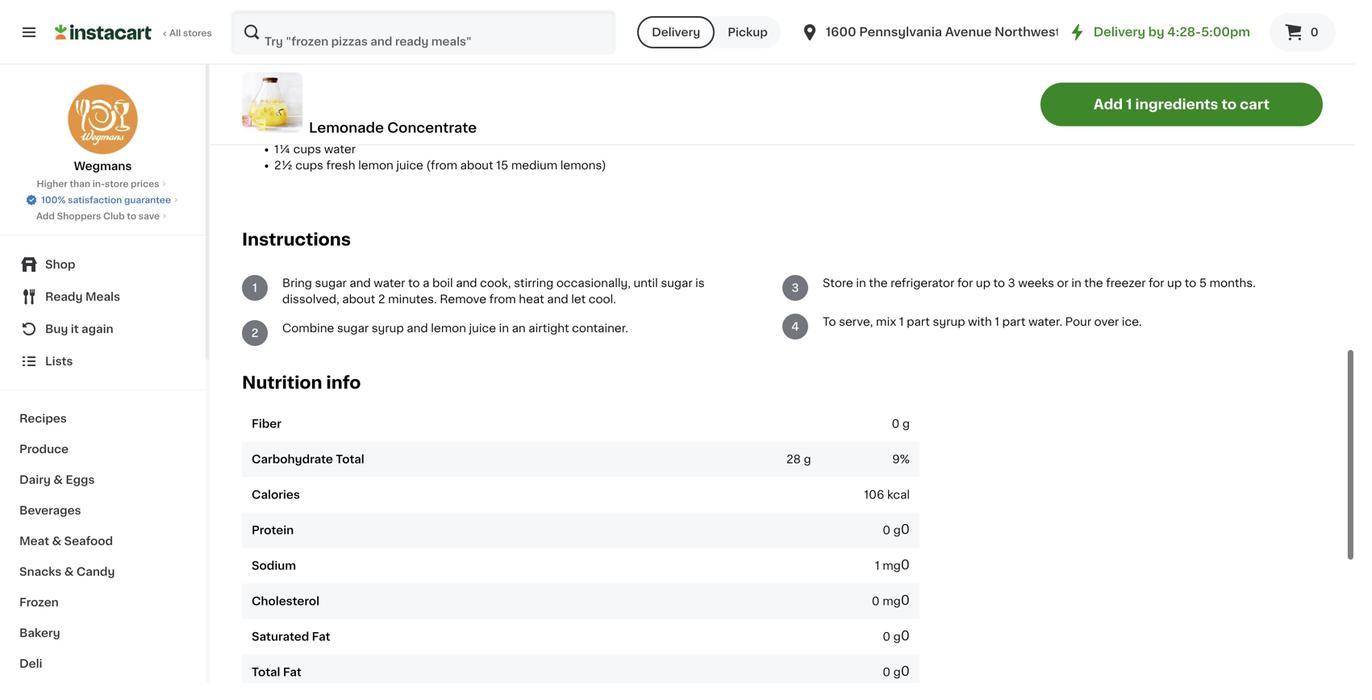 Task type: locate. For each thing, give the bounding box(es) containing it.
than
[[70, 179, 90, 188]]

the right or at the right of page
[[1084, 277, 1103, 289]]

stirring
[[514, 277, 554, 289]]

1 horizontal spatial 2
[[274, 127, 281, 139]]

1 vertical spatial juice
[[469, 323, 496, 334]]

1 right the mix
[[899, 316, 904, 327]]

1 inside 1 mg 0
[[875, 560, 880, 572]]

1 vertical spatial water
[[374, 277, 405, 289]]

pennsylvania
[[859, 26, 942, 38]]

1 mg from the top
[[883, 560, 901, 572]]

2 0 g 0 from the top
[[883, 630, 910, 643]]

0 horizontal spatial 2
[[251, 327, 258, 339]]

mg down 1 mg 0
[[883, 596, 901, 607]]

mg inside 0 mg 0
[[883, 596, 901, 607]]

to left weeks at the right top of page
[[993, 277, 1005, 289]]

sugar
[[315, 127, 347, 139], [315, 277, 347, 289], [661, 277, 693, 289], [337, 323, 369, 334]]

calories
[[252, 489, 300, 501]]

instructions
[[242, 231, 351, 248]]

all stores
[[169, 29, 212, 38]]

1 horizontal spatial delivery
[[1094, 26, 1146, 38]]

1 up 0 mg 0
[[875, 560, 880, 572]]

None search field
[[231, 10, 616, 55]]

0 horizontal spatial part
[[907, 316, 930, 327]]

15
[[496, 160, 508, 171]]

water inside 2 cups sugar 1¼ cups water 2½ cups fresh lemon juice (from about 15 medium lemons)
[[324, 143, 356, 155]]

container.
[[572, 323, 628, 334]]

0 horizontal spatial add
[[36, 212, 55, 221]]

cups right 2½
[[295, 160, 323, 171]]

about right 'dissolved,'
[[342, 294, 375, 305]]

1 left ingredients
[[1126, 98, 1132, 111]]

& right meat
[[52, 536, 61, 547]]

2 horizontal spatial 2
[[378, 294, 385, 305]]

0 vertical spatial lemon
[[358, 160, 393, 171]]

mg up 0 mg 0
[[883, 560, 901, 572]]

1 vertical spatial add
[[36, 212, 55, 221]]

refrigerator
[[891, 277, 955, 289]]

0 horizontal spatial lemon
[[358, 160, 393, 171]]

0 horizontal spatial fat
[[283, 667, 301, 678]]

delivery for delivery
[[652, 27, 700, 38]]

lemon down remove
[[431, 323, 466, 334]]

deli
[[19, 658, 42, 670]]

carbohydrate total
[[252, 454, 364, 465]]

0 vertical spatial 0 g 0
[[883, 523, 910, 536]]

2 inside bring sugar and water to a boil and cook, stirring occasionally, until sugar is dissolved, about 2 minutes. remove from heat and let cool.
[[378, 294, 385, 305]]

to left 'a' on the left of the page
[[408, 277, 420, 289]]

2 left the combine
[[251, 327, 258, 339]]

0 vertical spatial about
[[460, 160, 493, 171]]

fiber
[[252, 418, 281, 430]]

2 inside 2 cups sugar 1¼ cups water 2½ cups fresh lemon juice (from about 15 medium lemons)
[[274, 127, 281, 139]]

meat & seafood
[[19, 536, 113, 547]]

club
[[103, 212, 125, 221]]

2 mg from the top
[[883, 596, 901, 607]]

sugar up 'dissolved,'
[[315, 277, 347, 289]]

0 horizontal spatial about
[[342, 294, 375, 305]]

1 horizontal spatial water
[[374, 277, 405, 289]]

3 0 g 0 from the top
[[883, 665, 910, 678]]

about inside bring sugar and water to a boil and cook, stirring occasionally, until sugar is dissolved, about 2 minutes. remove from heat and let cool.
[[342, 294, 375, 305]]

2 up 1¼
[[274, 127, 281, 139]]

0 horizontal spatial delivery
[[652, 27, 700, 38]]

in-
[[93, 179, 105, 188]]

info
[[326, 374, 361, 391]]

total
[[336, 454, 364, 465], [252, 667, 280, 678]]

& inside dairy & eggs link
[[53, 474, 63, 486]]

0 vertical spatial fat
[[312, 631, 330, 643]]

3 up 4
[[792, 282, 799, 294]]

and down minutes.
[[407, 323, 428, 334]]

water up fresh
[[324, 143, 356, 155]]

fat right saturated
[[312, 631, 330, 643]]

a
[[423, 277, 429, 289]]

1 left bring
[[252, 282, 257, 294]]

1 horizontal spatial the
[[1084, 277, 1103, 289]]

& left candy
[[64, 566, 74, 578]]

lemons)
[[560, 160, 606, 171]]

1 horizontal spatial about
[[460, 160, 493, 171]]

with
[[968, 316, 992, 327]]

list
[[349, 68, 382, 85]]

fat down saturated fat
[[283, 667, 301, 678]]

total right carbohydrate
[[336, 454, 364, 465]]

stores
[[183, 29, 212, 38]]

2 vertical spatial 0 g 0
[[883, 665, 910, 678]]

to left cart
[[1222, 98, 1237, 111]]

northwest
[[995, 26, 1061, 38]]

0 vertical spatial 2
[[274, 127, 281, 139]]

for
[[957, 277, 973, 289], [1149, 277, 1164, 289]]

part left water.
[[1002, 316, 1026, 327]]

buy it again link
[[10, 313, 196, 345]]

lemon right fresh
[[358, 160, 393, 171]]

0 horizontal spatial for
[[957, 277, 973, 289]]

delivery left the pickup
[[652, 27, 700, 38]]

2 part from the left
[[1002, 316, 1026, 327]]

dairy & eggs link
[[10, 465, 196, 495]]

part
[[907, 316, 930, 327], [1002, 316, 1026, 327]]

for up with
[[957, 277, 973, 289]]

2 vertical spatial &
[[64, 566, 74, 578]]

g for saturated fat
[[893, 631, 901, 643]]

in right store
[[856, 277, 866, 289]]

1
[[1126, 98, 1132, 111], [252, 282, 257, 294], [899, 316, 904, 327], [995, 316, 1000, 327], [875, 560, 880, 572]]

prices
[[131, 179, 159, 188]]

g for total fat
[[893, 667, 901, 678]]

to left the 5
[[1185, 277, 1197, 289]]

1 horizontal spatial part
[[1002, 316, 1026, 327]]

mg for 0 mg 0
[[883, 596, 901, 607]]

2 vertical spatial 2
[[251, 327, 258, 339]]

combine
[[282, 323, 334, 334]]

0
[[1311, 27, 1319, 38], [892, 418, 900, 430], [901, 523, 910, 536], [883, 525, 891, 536], [901, 559, 910, 572], [901, 594, 910, 607], [872, 596, 880, 607], [901, 630, 910, 643], [883, 631, 891, 643], [901, 665, 910, 678], [883, 667, 891, 678]]

ready meals button
[[10, 281, 196, 313]]

deli link
[[10, 649, 196, 679]]

juice left (from
[[396, 160, 423, 171]]

0 vertical spatial juice
[[396, 160, 423, 171]]

nutrition
[[242, 374, 322, 391]]

add down 100% on the left top of the page
[[36, 212, 55, 221]]

4
[[791, 321, 799, 332]]

0 horizontal spatial juice
[[396, 160, 423, 171]]

seafood
[[64, 536, 113, 547]]

water up minutes.
[[374, 277, 405, 289]]

& for snacks
[[64, 566, 74, 578]]

from
[[489, 294, 516, 305]]

1 vertical spatial fat
[[283, 667, 301, 678]]

2 left minutes.
[[378, 294, 385, 305]]

about inside 2 cups sugar 1¼ cups water 2½ cups fresh lemon juice (from about 15 medium lemons)
[[460, 160, 493, 171]]

cups
[[284, 127, 312, 139], [293, 143, 321, 155], [295, 160, 323, 171]]

1 vertical spatial about
[[342, 294, 375, 305]]

wegmans
[[74, 161, 132, 172]]

show alternatives
[[242, 1, 323, 10]]

1 the from the left
[[869, 277, 888, 289]]

up left the 5
[[1167, 277, 1182, 289]]

& for dairy
[[53, 474, 63, 486]]

1 vertical spatial total
[[252, 667, 280, 678]]

0 g 0 for saturated
[[883, 630, 910, 643]]

delivery inside button
[[652, 27, 700, 38]]

1 vertical spatial 2
[[378, 294, 385, 305]]

& inside snacks & candy link
[[64, 566, 74, 578]]

0 horizontal spatial water
[[324, 143, 356, 155]]

syrup down minutes.
[[372, 323, 404, 334]]

ready meals
[[45, 291, 120, 302]]

0 vertical spatial mg
[[883, 560, 901, 572]]

fat for saturated fat
[[312, 631, 330, 643]]

pour
[[1065, 316, 1091, 327]]

0 horizontal spatial up
[[976, 277, 991, 289]]

100%
[[41, 196, 66, 204]]

ready meals link
[[10, 281, 196, 313]]

store
[[105, 179, 129, 188]]

lemon
[[358, 160, 393, 171], [431, 323, 466, 334]]

0 vertical spatial add
[[1094, 98, 1123, 111]]

add for add 1 ingredients to cart
[[1094, 98, 1123, 111]]

to
[[1222, 98, 1237, 111], [127, 212, 136, 221], [408, 277, 420, 289], [993, 277, 1005, 289], [1185, 277, 1197, 289]]

to inside bring sugar and water to a boil and cook, stirring occasionally, until sugar is dissolved, about 2 minutes. remove from heat and let cool.
[[408, 277, 420, 289]]

0 g 0 for total
[[883, 665, 910, 678]]

1 vertical spatial 0 g 0
[[883, 630, 910, 643]]

minutes.
[[388, 294, 437, 305]]

syrup
[[933, 316, 965, 327], [372, 323, 404, 334]]

1 horizontal spatial up
[[1167, 277, 1182, 289]]

100% satisfaction guarantee
[[41, 196, 171, 204]]

0 vertical spatial &
[[53, 474, 63, 486]]

snacks & candy link
[[10, 557, 196, 587]]

& inside meat & seafood link
[[52, 536, 61, 547]]

0 vertical spatial total
[[336, 454, 364, 465]]

produce link
[[10, 434, 196, 465]]

instacart logo image
[[55, 23, 152, 42]]

juice down remove
[[469, 323, 496, 334]]

1 vertical spatial mg
[[883, 596, 901, 607]]

water
[[324, 143, 356, 155], [374, 277, 405, 289]]

& left eggs
[[53, 474, 63, 486]]

store in the refrigerator for up to 3 weeks or in the freezer for up to 5 months.
[[823, 277, 1256, 289]]

the up the mix
[[869, 277, 888, 289]]

sodium
[[252, 560, 296, 572]]

cups up 1¼
[[284, 127, 312, 139]]

1 up from the left
[[976, 277, 991, 289]]

to left save
[[127, 212, 136, 221]]

sugar up fresh
[[315, 127, 347, 139]]

1 horizontal spatial fat
[[312, 631, 330, 643]]

up
[[976, 277, 991, 289], [1167, 277, 1182, 289]]

2 for 2
[[251, 327, 258, 339]]

it
[[71, 323, 79, 335]]

mg inside 1 mg 0
[[883, 560, 901, 572]]

delivery left by on the top of the page
[[1094, 26, 1146, 38]]

1 inside button
[[1126, 98, 1132, 111]]

over
[[1094, 316, 1119, 327]]

0 g 0
[[883, 523, 910, 536], [883, 630, 910, 643], [883, 665, 910, 678]]

juice
[[396, 160, 423, 171], [469, 323, 496, 334]]

up up to serve, mix 1 part syrup with 1 part water. pour over ice.
[[976, 277, 991, 289]]

0 horizontal spatial the
[[869, 277, 888, 289]]

1 vertical spatial &
[[52, 536, 61, 547]]

add for add shoppers club to save
[[36, 212, 55, 221]]

and left let
[[547, 294, 568, 305]]

for right the freezer
[[1149, 277, 1164, 289]]

0 vertical spatial water
[[324, 143, 356, 155]]

add left ingredients
[[1094, 98, 1123, 111]]

in left "an"
[[499, 323, 509, 334]]

1 horizontal spatial for
[[1149, 277, 1164, 289]]

protein
[[252, 525, 294, 536]]

show alternatives button
[[242, 0, 381, 12]]

1 vertical spatial lemon
[[431, 323, 466, 334]]

1 horizontal spatial add
[[1094, 98, 1123, 111]]

3 left weeks at the right top of page
[[1008, 277, 1015, 289]]

1 horizontal spatial juice
[[469, 323, 496, 334]]

syrup left with
[[933, 316, 965, 327]]

total fat
[[252, 667, 301, 678]]

106 kcal
[[864, 489, 910, 501]]

airtight
[[529, 323, 569, 334]]

meat
[[19, 536, 49, 547]]

saturated
[[252, 631, 309, 643]]

total down saturated
[[252, 667, 280, 678]]

2 horizontal spatial in
[[1072, 277, 1082, 289]]

part right the mix
[[907, 316, 930, 327]]

delivery button
[[637, 16, 715, 48]]

add inside button
[[1094, 98, 1123, 111]]

&
[[53, 474, 63, 486], [52, 536, 61, 547], [64, 566, 74, 578]]

in right or at the right of page
[[1072, 277, 1082, 289]]

and up remove
[[456, 277, 477, 289]]

about left 15 at the left top of the page
[[460, 160, 493, 171]]

to
[[823, 316, 836, 327]]

cups right 1¼
[[293, 143, 321, 155]]



Task type: describe. For each thing, give the bounding box(es) containing it.
28
[[786, 454, 801, 465]]

buy it again
[[45, 323, 113, 335]]

bring sugar and water to a boil and cook, stirring occasionally, until sugar is dissolved, about 2 minutes. remove from heat and let cool.
[[282, 277, 705, 305]]

0 vertical spatial cups
[[284, 127, 312, 139]]

fat for total fat
[[283, 667, 301, 678]]

0 horizontal spatial total
[[252, 667, 280, 678]]

all
[[169, 29, 181, 38]]

water inside bring sugar and water to a boil and cook, stirring occasionally, until sugar is dissolved, about 2 minutes. remove from heat and let cool.
[[374, 277, 405, 289]]

9
[[892, 454, 900, 465]]

1 horizontal spatial 3
[[1008, 277, 1015, 289]]

beverages link
[[10, 495, 196, 526]]

to inside button
[[1222, 98, 1237, 111]]

an
[[512, 323, 526, 334]]

shop link
[[10, 248, 196, 281]]

5:00pm
[[1201, 26, 1250, 38]]

1600 pennsylvania avenue northwest button
[[800, 10, 1061, 55]]

snacks & candy
[[19, 566, 115, 578]]

buy
[[45, 323, 68, 335]]

to serve, mix 1 part syrup with 1 part water. pour over ice.
[[823, 316, 1142, 327]]

dairy
[[19, 474, 51, 486]]

28 g
[[786, 454, 811, 465]]

wegmans logo image
[[67, 84, 138, 155]]

1 for from the left
[[957, 277, 973, 289]]

carbohydrate
[[252, 454, 333, 465]]

2 for 2 cups sugar 1¼ cups water 2½ cups fresh lemon juice (from about 15 medium lemons)
[[274, 127, 281, 139]]

lists link
[[10, 345, 196, 378]]

higher
[[37, 179, 68, 188]]

sugar inside 2 cups sugar 1¼ cups water 2½ cups fresh lemon juice (from about 15 medium lemons)
[[315, 127, 347, 139]]

nutrition info
[[242, 374, 361, 391]]

months.
[[1210, 277, 1256, 289]]

1 vertical spatial cups
[[293, 143, 321, 155]]

0 horizontal spatial 3
[[792, 282, 799, 294]]

juice inside 2 cups sugar 1¼ cups water 2½ cups fresh lemon juice (from about 15 medium lemons)
[[396, 160, 423, 171]]

0 button
[[1270, 13, 1336, 52]]

eggs
[[66, 474, 95, 486]]

1 right with
[[995, 316, 1000, 327]]

1¼
[[274, 143, 290, 155]]

candy
[[76, 566, 115, 578]]

9 %
[[892, 454, 910, 465]]

1600
[[826, 26, 856, 38]]

0 mg 0
[[872, 594, 910, 607]]

higher than in-store prices link
[[37, 177, 169, 190]]

again
[[81, 323, 113, 335]]

(from
[[426, 160, 457, 171]]

g for protein
[[893, 525, 901, 536]]

and right bring
[[350, 277, 371, 289]]

add 1 ingredients to cart
[[1094, 98, 1270, 111]]

Search field
[[232, 11, 615, 53]]

1 horizontal spatial total
[[336, 454, 364, 465]]

cart
[[1240, 98, 1270, 111]]

by
[[1148, 26, 1165, 38]]

recipes
[[19, 413, 67, 424]]

2 for from the left
[[1149, 277, 1164, 289]]

1 0 g 0 from the top
[[883, 523, 910, 536]]

shoppers
[[57, 212, 101, 221]]

1 horizontal spatial syrup
[[933, 316, 965, 327]]

delivery by 4:28-5:00pm link
[[1068, 23, 1250, 42]]

lemonade
[[309, 121, 384, 135]]

sugar left the is
[[661, 277, 693, 289]]

1 horizontal spatial in
[[856, 277, 866, 289]]

serve,
[[839, 316, 873, 327]]

frozen
[[19, 597, 59, 608]]

ingredients
[[1135, 98, 1218, 111]]

guarantee
[[124, 196, 171, 204]]

& for meat
[[52, 536, 61, 547]]

alternatives
[[269, 1, 323, 10]]

ice.
[[1122, 316, 1142, 327]]

2 vertical spatial cups
[[295, 160, 323, 171]]

medium
[[511, 160, 558, 171]]

snacks
[[19, 566, 62, 578]]

1 horizontal spatial lemon
[[431, 323, 466, 334]]

0 horizontal spatial in
[[499, 323, 509, 334]]

add shoppers club to save link
[[36, 210, 169, 223]]

lemonade concentrate
[[309, 121, 477, 135]]

lists
[[45, 356, 73, 367]]

service type group
[[637, 16, 781, 48]]

0 inside button
[[1311, 27, 1319, 38]]

fresh
[[326, 160, 355, 171]]

cholesterol
[[252, 596, 319, 607]]

2 up from the left
[[1167, 277, 1182, 289]]

meat & seafood link
[[10, 526, 196, 557]]

higher than in-store prices
[[37, 179, 159, 188]]

2 cups sugar 1¼ cups water 2½ cups fresh lemon juice (from about 15 medium lemons)
[[274, 127, 606, 171]]

%
[[900, 454, 910, 465]]

avenue
[[945, 26, 992, 38]]

dissolved,
[[282, 294, 339, 305]]

weeks
[[1018, 277, 1054, 289]]

boil
[[432, 277, 453, 289]]

0 inside 0 mg 0
[[872, 596, 880, 607]]

heat
[[519, 294, 544, 305]]

2 the from the left
[[1084, 277, 1103, 289]]

occasionally,
[[557, 277, 631, 289]]

is
[[695, 277, 705, 289]]

meals
[[85, 291, 120, 302]]

remove
[[440, 294, 486, 305]]

bring
[[282, 277, 312, 289]]

satisfaction
[[68, 196, 122, 204]]

pickup
[[728, 27, 768, 38]]

delivery for delivery by 4:28-5:00pm
[[1094, 26, 1146, 38]]

ingredients
[[242, 68, 345, 85]]

0 horizontal spatial syrup
[[372, 323, 404, 334]]

shop
[[45, 259, 75, 270]]

add 1 ingredients to cart button
[[1041, 83, 1323, 126]]

pickup button
[[715, 16, 781, 48]]

5
[[1199, 277, 1207, 289]]

mg for 1 mg 0
[[883, 560, 901, 572]]

show
[[242, 1, 267, 10]]

sugar right the combine
[[337, 323, 369, 334]]

lemon inside 2 cups sugar 1¼ cups water 2½ cups fresh lemon juice (from about 15 medium lemons)
[[358, 160, 393, 171]]

until
[[634, 277, 658, 289]]

100% satisfaction guarantee button
[[25, 190, 181, 207]]

1 part from the left
[[907, 316, 930, 327]]



Task type: vqa. For each thing, say whether or not it's contained in the screenshot.
1600 Pennsylvania Avenue Northwest POPUP BUTTON
yes



